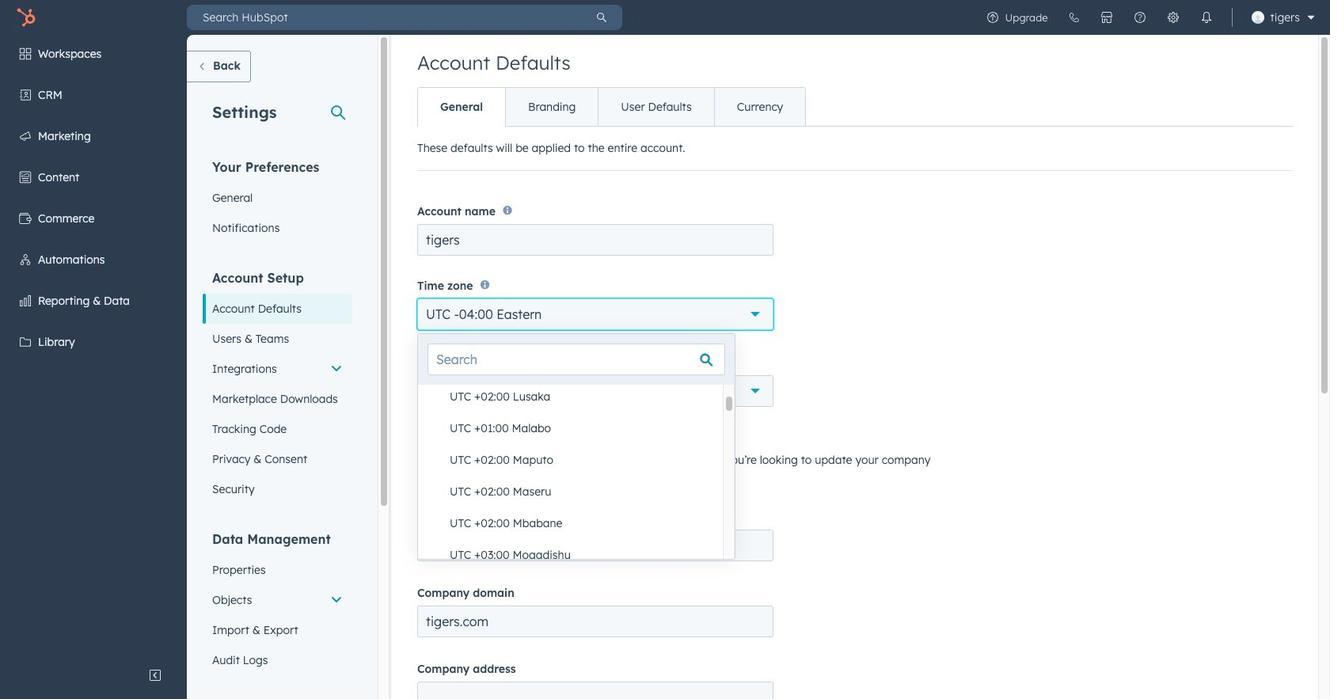 Task type: locate. For each thing, give the bounding box(es) containing it.
account setup element
[[203, 269, 352, 505]]

howard n/a image
[[1252, 11, 1265, 24]]

your preferences element
[[203, 158, 352, 243]]

menu
[[976, 0, 1321, 35], [0, 35, 187, 660]]

settings image
[[1167, 11, 1180, 24]]

None field
[[418, 334, 735, 571]]

list box
[[418, 381, 735, 571]]

marketplaces image
[[1101, 11, 1113, 24]]

1 horizontal spatial menu
[[976, 0, 1321, 35]]

data management element
[[203, 531, 352, 676]]

navigation
[[417, 87, 807, 127]]

0 horizontal spatial menu
[[0, 35, 187, 660]]

None text field
[[417, 224, 774, 256], [417, 530, 774, 562], [417, 606, 774, 638], [417, 682, 774, 699], [417, 224, 774, 256], [417, 530, 774, 562], [417, 606, 774, 638], [417, 682, 774, 699]]



Task type: describe. For each thing, give the bounding box(es) containing it.
notifications image
[[1200, 11, 1213, 24]]

Search HubSpot search field
[[187, 5, 581, 30]]

Search search field
[[428, 344, 726, 375]]

help image
[[1134, 11, 1147, 24]]



Task type: vqa. For each thing, say whether or not it's contained in the screenshot.
howard n/a "icon"
yes



